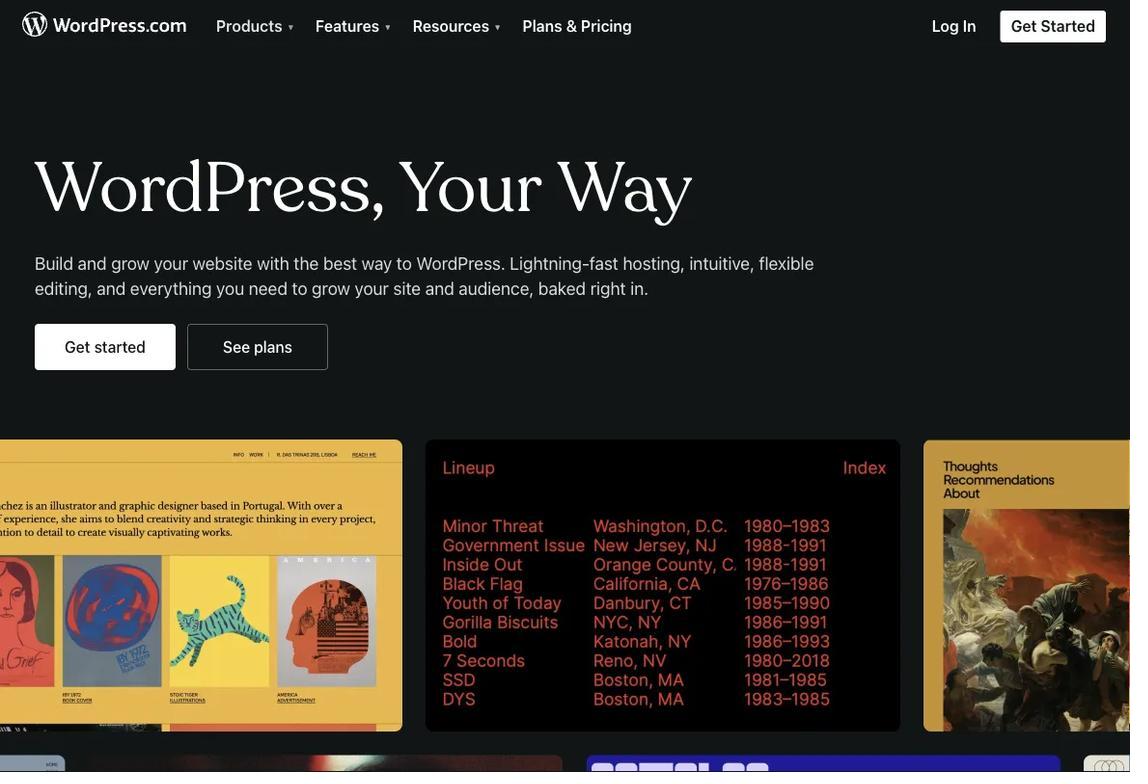Task type: locate. For each thing, give the bounding box(es) containing it.
&
[[566, 17, 577, 35]]

see plans
[[223, 338, 292, 356]]

grow
[[111, 253, 150, 274], [312, 278, 350, 299]]

plans & pricing link
[[511, 0, 643, 43]]

get
[[1011, 17, 1037, 35], [65, 338, 90, 356]]

wordpress.com logo image
[[22, 9, 186, 43]]

grow down best
[[312, 278, 350, 299]]

way
[[362, 253, 392, 274]]

to down the
[[292, 278, 307, 299]]

your down way
[[355, 278, 389, 299]]

your
[[154, 253, 188, 274], [355, 278, 389, 299]]

and right editing,
[[97, 278, 126, 299]]

theme ueno image
[[0, 756, 62, 773]]

baked
[[538, 278, 586, 299]]

1 horizontal spatial to
[[396, 253, 412, 274]]

website
[[193, 253, 252, 274]]

features button
[[304, 0, 401, 43]]

everything
[[130, 278, 212, 299]]

to
[[396, 253, 412, 274], [292, 278, 307, 299]]

0 horizontal spatial to
[[292, 278, 307, 299]]

0 vertical spatial get
[[1011, 17, 1037, 35]]

to up site
[[396, 253, 412, 274]]

0 horizontal spatial grow
[[111, 253, 150, 274]]

started
[[1041, 17, 1095, 35]]

build and grow your website with the best way to wordpress. lightning-fast hosting, intuitive, flexible editing, and everything you need to grow your site and audience, baked right in.
[[35, 253, 814, 299]]

log
[[932, 17, 959, 35]]

and
[[78, 253, 107, 274], [97, 278, 126, 299], [425, 278, 454, 299]]

0 horizontal spatial get
[[65, 338, 90, 356]]

1 horizontal spatial your
[[355, 278, 389, 299]]

intuitive,
[[689, 253, 755, 274]]

theme line image
[[430, 440, 904, 732]]

0 horizontal spatial your
[[154, 253, 188, 274]]

1 horizontal spatial get
[[1011, 17, 1037, 35]]

products button
[[205, 0, 304, 43]]

0 vertical spatial grow
[[111, 253, 150, 274]]

theme ctlg image
[[583, 756, 1057, 773]]

theme issue image
[[928, 440, 1130, 732]]

1 vertical spatial grow
[[312, 278, 350, 299]]

your up everything
[[154, 253, 188, 274]]

products
[[216, 17, 286, 35]]

1 vertical spatial get
[[65, 338, 90, 356]]

in.
[[630, 278, 648, 299]]

get started link
[[35, 324, 176, 371]]

plans
[[254, 338, 292, 356]]

0 vertical spatial to
[[396, 253, 412, 274]]

get started link
[[988, 0, 1130, 43]]

grow up everything
[[111, 253, 150, 274]]

get inside the wordpress.com element
[[1011, 17, 1037, 35]]

get started
[[1011, 17, 1095, 35]]

started
[[94, 338, 146, 356]]



Task type: vqa. For each thing, say whether or not it's contained in the screenshot.
Get
yes



Task type: describe. For each thing, give the bounding box(es) containing it.
editing,
[[35, 278, 92, 299]]

the
[[294, 253, 319, 274]]

1 horizontal spatial grow
[[312, 278, 350, 299]]

plans
[[522, 17, 562, 35]]

0 vertical spatial your
[[154, 253, 188, 274]]

wordpress.
[[416, 253, 505, 274]]

lightning-
[[510, 253, 589, 274]]

plans & pricing
[[522, 17, 632, 35]]

theme organizer image
[[0, 440, 407, 732]]

theme freddie image
[[85, 756, 560, 773]]

wordpress,
[[35, 145, 385, 234]]

flexible
[[759, 253, 814, 274]]

theme luminance image
[[1080, 756, 1130, 773]]

wordpress.com element
[[0, 0, 1130, 55]]

resources
[[413, 17, 493, 35]]

your way
[[399, 145, 692, 234]]

best
[[323, 253, 357, 274]]

1 vertical spatial your
[[355, 278, 389, 299]]

in
[[963, 17, 976, 35]]

resources button
[[401, 0, 511, 43]]

1 vertical spatial to
[[292, 278, 307, 299]]

features
[[315, 17, 383, 35]]

audience,
[[459, 278, 534, 299]]

wordpress.com navigation menu menu
[[0, 0, 1130, 773]]

log in link
[[920, 0, 988, 43]]

need
[[249, 278, 287, 299]]

hosting,
[[623, 253, 685, 274]]

see plans link
[[187, 324, 328, 371]]

see
[[223, 338, 250, 356]]

site
[[393, 278, 421, 299]]

right
[[590, 278, 626, 299]]

log in
[[932, 17, 976, 35]]

wordpress, your way
[[35, 145, 692, 234]]

and right site
[[425, 278, 454, 299]]

build
[[35, 253, 73, 274]]

with
[[257, 253, 289, 274]]

fast
[[589, 253, 618, 274]]

get for get started
[[1011, 17, 1037, 35]]

pricing
[[581, 17, 632, 35]]

get started
[[65, 338, 146, 356]]

you
[[216, 278, 244, 299]]

and up editing,
[[78, 253, 107, 274]]

get for get started
[[65, 338, 90, 356]]



